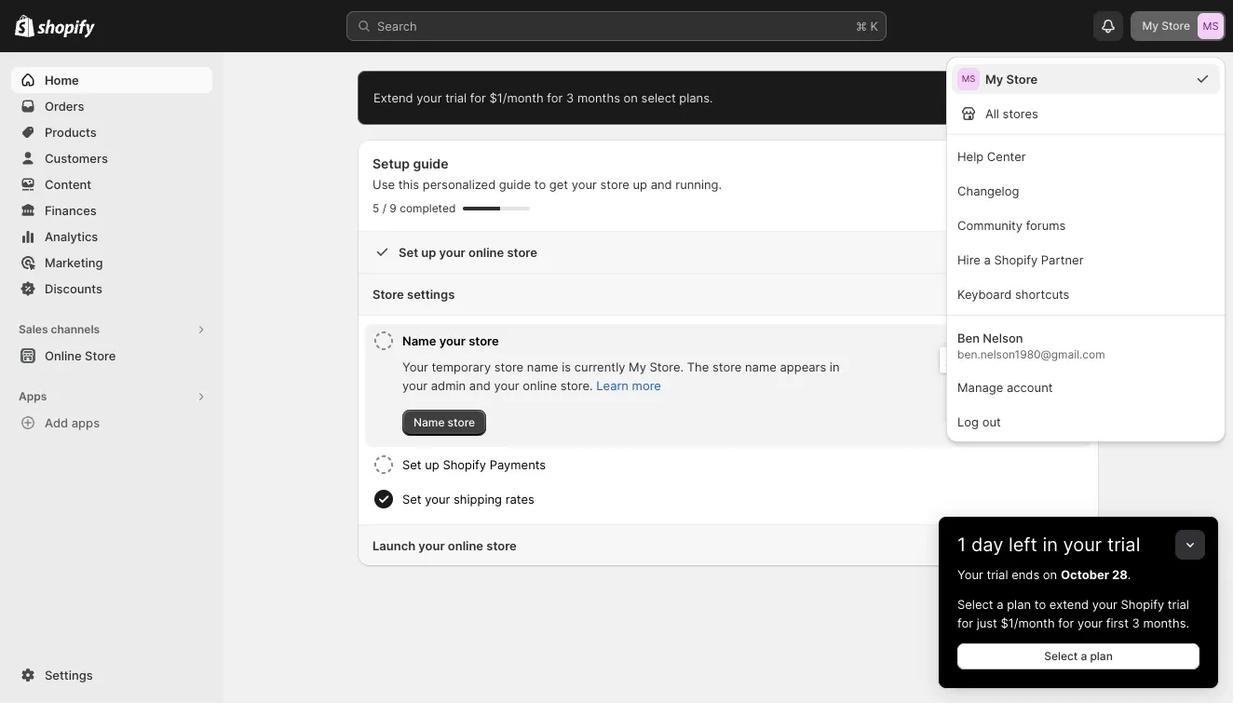 Task type: vqa. For each thing, say whether or not it's contained in the screenshot.
Enter time text box
no



Task type: locate. For each thing, give the bounding box(es) containing it.
2 horizontal spatial my
[[1143, 19, 1159, 33]]

community
[[958, 218, 1023, 233]]

in right left
[[1043, 534, 1058, 556]]

0 horizontal spatial $1/month
[[490, 90, 544, 105]]

select up just
[[958, 597, 994, 612]]

changelog link
[[952, 175, 1221, 206]]

1 horizontal spatial to
[[1035, 597, 1046, 612]]

keyboard shortcuts button
[[952, 279, 1221, 309]]

1 vertical spatial select
[[958, 597, 994, 612]]

and left running.
[[651, 177, 672, 192]]

online left store.
[[523, 378, 557, 393]]

your inside your temporary store name is currently my store. the store name appears in your admin and your online store.
[[403, 360, 428, 375]]

1 horizontal spatial 3
[[1133, 616, 1140, 631]]

1 name from the left
[[527, 360, 559, 375]]

settings
[[407, 287, 455, 302]]

plan down ends
[[1007, 597, 1032, 612]]

changelog
[[958, 184, 1020, 198]]

0 vertical spatial shopify
[[995, 253, 1038, 267]]

3 right the first
[[1133, 616, 1140, 631]]

my store
[[1143, 19, 1191, 33], [986, 72, 1038, 87]]

1 horizontal spatial select a plan
[[1045, 649, 1113, 663]]

add
[[45, 416, 68, 430]]

your up the first
[[1093, 597, 1118, 612]]

up inside "dropdown button"
[[425, 457, 440, 472]]

set for set up your online store
[[399, 245, 418, 260]]

1 horizontal spatial on
[[1043, 567, 1058, 582]]

store down setup guide use this personalized guide to get your store up and running.
[[507, 245, 538, 260]]

1 horizontal spatial guide
[[499, 177, 531, 192]]

out
[[983, 415, 1001, 430]]

for left just
[[958, 616, 974, 631]]

select a plan
[[974, 90, 1043, 104], [1045, 649, 1113, 663]]

to left extend
[[1035, 597, 1046, 612]]

store down rates
[[487, 539, 517, 553]]

2 vertical spatial plan
[[1091, 649, 1113, 663]]

my inside your temporary store name is currently my store. the store name appears in your admin and your online store.
[[629, 360, 647, 375]]

0 horizontal spatial guide
[[413, 156, 449, 171]]

more
[[632, 378, 661, 393]]

name down admin at the bottom left of page
[[414, 416, 445, 430]]

0 vertical spatial up
[[633, 177, 648, 192]]

0 horizontal spatial in
[[830, 360, 840, 375]]

your left the first
[[1078, 616, 1103, 631]]

28
[[1112, 567, 1128, 582]]

shopify inside "dropdown button"
[[443, 457, 486, 472]]

my
[[1143, 19, 1159, 33], [986, 72, 1004, 87], [629, 360, 647, 375]]

1 horizontal spatial $1/month
[[1001, 616, 1055, 631]]

/
[[383, 201, 387, 215]]

0 vertical spatial 3
[[566, 90, 574, 105]]

0 vertical spatial $1/month
[[490, 90, 544, 105]]

0 horizontal spatial my store
[[986, 72, 1038, 87]]

home
[[45, 73, 79, 88]]

in inside dropdown button
[[1043, 534, 1058, 556]]

a
[[1011, 90, 1017, 104], [984, 253, 991, 267], [997, 597, 1004, 612], [1081, 649, 1088, 663]]

0 vertical spatial your
[[403, 360, 428, 375]]

store inside dropdown button
[[507, 245, 538, 260]]

shopify up months.
[[1121, 597, 1165, 612]]

0 vertical spatial online
[[469, 245, 504, 260]]

0 vertical spatial select a plan link
[[963, 85, 1054, 111]]

ben
[[958, 331, 980, 346]]

0 vertical spatial to
[[535, 177, 546, 192]]

your up settings
[[439, 245, 466, 260]]

1 vertical spatial $1/month
[[1001, 616, 1055, 631]]

to left get
[[535, 177, 546, 192]]

select a plan up all stores
[[974, 90, 1043, 104]]

up left running.
[[633, 177, 648, 192]]

forums
[[1026, 218, 1066, 233]]

for
[[470, 90, 486, 105], [547, 90, 563, 105], [958, 616, 974, 631], [1059, 616, 1075, 631]]

set up "store settings"
[[399, 245, 418, 260]]

your down name your store
[[403, 360, 428, 375]]

a down select a plan to extend your shopify trial for just $1/month for your first 3 months.
[[1081, 649, 1088, 663]]

1 horizontal spatial my store
[[1143, 19, 1191, 33]]

up up settings
[[421, 245, 436, 260]]

guide up this
[[413, 156, 449, 171]]

3 left months
[[566, 90, 574, 105]]

1 vertical spatial my store
[[986, 72, 1038, 87]]

select down select a plan to extend your shopify trial for just $1/month for your first 3 months.
[[1045, 649, 1078, 663]]

9
[[390, 201, 397, 215]]

1 horizontal spatial shopify
[[995, 253, 1038, 267]]

analytics
[[45, 229, 98, 244]]

name for name your store
[[403, 334, 437, 348]]

guide left get
[[499, 177, 531, 192]]

1 vertical spatial my
[[986, 72, 1004, 87]]

set inside the set up shopify payments "dropdown button"
[[403, 457, 422, 472]]

1 vertical spatial in
[[1043, 534, 1058, 556]]

online inside dropdown button
[[448, 539, 484, 553]]

running.
[[676, 177, 722, 192]]

just
[[977, 616, 998, 631]]

log out
[[958, 415, 1001, 430]]

plan inside select a plan to extend your shopify trial for just $1/month for your first 3 months.
[[1007, 597, 1032, 612]]

online down personalized
[[469, 245, 504, 260]]

customers
[[45, 151, 108, 166]]

store settings button
[[358, 274, 1099, 316]]

select a plan link
[[963, 85, 1054, 111], [958, 644, 1200, 670]]

home link
[[11, 67, 212, 93]]

a inside hire a shopify partner link
[[984, 253, 991, 267]]

select a plan link down select a plan to extend your shopify trial for just $1/month for your first 3 months.
[[958, 644, 1200, 670]]

select
[[642, 90, 676, 105]]

1 vertical spatial select a plan
[[1045, 649, 1113, 663]]

add apps button
[[11, 410, 212, 436]]

to
[[535, 177, 546, 192], [1035, 597, 1046, 612]]

set
[[399, 245, 418, 260], [403, 457, 422, 472], [403, 492, 422, 507]]

store inside dropdown button
[[373, 287, 404, 302]]

set for set up shopify payments
[[403, 457, 422, 472]]

your
[[403, 360, 428, 375], [958, 567, 984, 582]]

shopify inside select a plan to extend your shopify trial for just $1/month for your first 3 months.
[[1121, 597, 1165, 612]]

your temporary store name is currently my store. the store name appears in your admin and your online store.
[[403, 360, 840, 393]]

name right the mark name your store as done icon
[[403, 334, 437, 348]]

0 horizontal spatial shopify image
[[15, 15, 35, 37]]

all stores
[[986, 106, 1039, 121]]

finances link
[[11, 198, 212, 224]]

my store image inside menu
[[958, 68, 980, 90]]

1 horizontal spatial in
[[1043, 534, 1058, 556]]

name left is
[[527, 360, 559, 375]]

$1/month up setup guide use this personalized guide to get your store up and running.
[[490, 90, 544, 105]]

the
[[687, 360, 709, 375]]

0 vertical spatial in
[[830, 360, 840, 375]]

1 vertical spatial and
[[469, 378, 491, 393]]

on left select
[[624, 90, 638, 105]]

0 vertical spatial name
[[403, 334, 437, 348]]

select a plan down select a plan to extend your shopify trial for just $1/month for your first 3 months.
[[1045, 649, 1113, 663]]

learn more
[[597, 378, 661, 393]]

in right appears
[[830, 360, 840, 375]]

and
[[651, 177, 672, 192], [469, 378, 491, 393]]

sales channels button
[[11, 317, 212, 343]]

a up just
[[997, 597, 1004, 612]]

your inside dropdown button
[[439, 245, 466, 260]]

a inside select a plan to extend your shopify trial for just $1/month for your first 3 months.
[[997, 597, 1004, 612]]

$1/month inside select a plan to extend your shopify trial for just $1/month for your first 3 months.
[[1001, 616, 1055, 631]]

all
[[986, 106, 1000, 121]]

your right admin at the bottom left of page
[[494, 378, 520, 393]]

shopify image
[[15, 15, 35, 37], [37, 19, 95, 38]]

online
[[469, 245, 504, 260], [523, 378, 557, 393], [448, 539, 484, 553]]

1 vertical spatial online
[[523, 378, 557, 393]]

1 horizontal spatial name
[[745, 360, 777, 375]]

0 vertical spatial on
[[624, 90, 638, 105]]

store up temporary
[[469, 334, 499, 348]]

trial left ends
[[987, 567, 1009, 582]]

0 vertical spatial plan
[[1020, 90, 1043, 104]]

name
[[403, 334, 437, 348], [414, 416, 445, 430]]

0 horizontal spatial 3
[[566, 90, 574, 105]]

1 horizontal spatial and
[[651, 177, 672, 192]]

0 vertical spatial select a plan
[[974, 90, 1043, 104]]

set up launch
[[403, 492, 422, 507]]

1 vertical spatial your
[[958, 567, 984, 582]]

shopify up keyboard shortcuts on the top right of page
[[995, 253, 1038, 267]]

your up temporary
[[440, 334, 466, 348]]

set right mark set up shopify payments as done icon
[[403, 457, 422, 472]]

your for your trial ends on october 28 .
[[958, 567, 984, 582]]

my store image
[[1198, 13, 1224, 39], [958, 68, 980, 90]]

2 name from the left
[[745, 360, 777, 375]]

1 day left in your trial element
[[939, 566, 1219, 689]]

select
[[974, 90, 1008, 104], [958, 597, 994, 612], [1045, 649, 1078, 663]]

plan up stores
[[1020, 90, 1043, 104]]

1 vertical spatial set
[[403, 457, 422, 472]]

name inside dropdown button
[[403, 334, 437, 348]]

0 vertical spatial and
[[651, 177, 672, 192]]

log
[[958, 415, 979, 430]]

mark set up shopify payments as done image
[[373, 454, 395, 476]]

name your store element
[[403, 358, 846, 436]]

2 vertical spatial shopify
[[1121, 597, 1165, 612]]

hire a shopify partner link
[[952, 244, 1221, 275]]

0 horizontal spatial to
[[535, 177, 546, 192]]

2 vertical spatial online
[[448, 539, 484, 553]]

trial
[[445, 90, 467, 105], [1108, 534, 1141, 556], [987, 567, 1009, 582], [1168, 597, 1190, 612]]

store right get
[[600, 177, 630, 192]]

0 vertical spatial my store image
[[1198, 13, 1224, 39]]

menu
[[947, 57, 1226, 443]]

name
[[527, 360, 559, 375], [745, 360, 777, 375]]

0 horizontal spatial name
[[527, 360, 559, 375]]

1 horizontal spatial my store image
[[1198, 13, 1224, 39]]

up inside dropdown button
[[421, 245, 436, 260]]

a for topmost 'select a plan' link
[[1011, 90, 1017, 104]]

partner
[[1042, 253, 1084, 267]]

a right hire on the right top of the page
[[984, 253, 991, 267]]

1 vertical spatial 3
[[1133, 616, 1140, 631]]

your right get
[[572, 177, 597, 192]]

launch your online store
[[373, 539, 517, 553]]

2 vertical spatial set
[[403, 492, 422, 507]]

online down set your shipping rates
[[448, 539, 484, 553]]

1 vertical spatial to
[[1035, 597, 1046, 612]]

1 vertical spatial on
[[1043, 567, 1058, 582]]

1 vertical spatial plan
[[1007, 597, 1032, 612]]

store down admin at the bottom left of page
[[448, 416, 475, 430]]

2 vertical spatial my
[[629, 360, 647, 375]]

search
[[377, 19, 417, 34]]

1 vertical spatial shopify
[[443, 457, 486, 472]]

on inside 1 day left in your trial element
[[1043, 567, 1058, 582]]

setup guide use this personalized guide to get your store up and running.
[[373, 156, 722, 192]]

launch
[[373, 539, 416, 553]]

up down the name store link on the bottom left of the page
[[425, 457, 440, 472]]

and down temporary
[[469, 378, 491, 393]]

marketing link
[[11, 250, 212, 276]]

set inside the set up your online store dropdown button
[[399, 245, 418, 260]]

1 day left in your trial button
[[939, 517, 1219, 556]]

use
[[373, 177, 395, 192]]

1 vertical spatial select a plan link
[[958, 644, 1200, 670]]

for right 'extend'
[[470, 90, 486, 105]]

2 vertical spatial select
[[1045, 649, 1078, 663]]

0 horizontal spatial shopify
[[443, 457, 486, 472]]

0 horizontal spatial my
[[629, 360, 647, 375]]

0 vertical spatial set
[[399, 245, 418, 260]]

ben nelson ben.nelson1980@gmail.com
[[958, 331, 1106, 362]]

1 vertical spatial my store image
[[958, 68, 980, 90]]

$1/month
[[490, 90, 544, 105], [1001, 616, 1055, 631]]

for left months
[[547, 90, 563, 105]]

trial up months.
[[1168, 597, 1190, 612]]

1 vertical spatial name
[[414, 416, 445, 430]]

manage
[[958, 380, 1004, 395]]

on right ends
[[1043, 567, 1058, 582]]

select up all
[[974, 90, 1008, 104]]

plan down the first
[[1091, 649, 1113, 663]]

store settings
[[373, 287, 455, 302]]

shopify
[[995, 253, 1038, 267], [443, 457, 486, 472], [1121, 597, 1165, 612]]

completed
[[400, 201, 456, 215]]

1 vertical spatial up
[[421, 245, 436, 260]]

your
[[417, 90, 442, 105], [572, 177, 597, 192], [439, 245, 466, 260], [440, 334, 466, 348], [403, 378, 428, 393], [494, 378, 520, 393], [425, 492, 450, 507], [1064, 534, 1103, 556], [419, 539, 445, 553], [1093, 597, 1118, 612], [1078, 616, 1103, 631]]

trial up 28
[[1108, 534, 1141, 556]]

0 vertical spatial my store
[[1143, 19, 1191, 33]]

2 vertical spatial up
[[425, 457, 440, 472]]

set inside set your shipping rates dropdown button
[[403, 492, 422, 507]]

name left appears
[[745, 360, 777, 375]]

content link
[[11, 171, 212, 198]]

2 horizontal spatial shopify
[[1121, 597, 1165, 612]]

october
[[1061, 567, 1110, 582]]

1 vertical spatial guide
[[499, 177, 531, 192]]

0 vertical spatial my
[[1143, 19, 1159, 33]]

1 horizontal spatial your
[[958, 567, 984, 582]]

0 horizontal spatial and
[[469, 378, 491, 393]]

community forums link
[[952, 210, 1221, 240]]

your left admin at the bottom left of page
[[403, 378, 428, 393]]

shopify up set your shipping rates
[[443, 457, 486, 472]]

manage account link
[[952, 372, 1221, 403]]

1 horizontal spatial my
[[986, 72, 1004, 87]]

0 horizontal spatial your
[[403, 360, 428, 375]]

your trial ends on october 28 .
[[958, 567, 1131, 582]]

k
[[871, 19, 879, 34]]

is
[[562, 360, 571, 375]]

shopify for up
[[443, 457, 486, 472]]

products
[[45, 125, 97, 140]]

set your shipping rates
[[403, 492, 535, 507]]

0 horizontal spatial my store image
[[958, 68, 980, 90]]

⌘
[[856, 19, 867, 34]]

your down 1
[[958, 567, 984, 582]]

up for set up shopify payments
[[425, 457, 440, 472]]

first
[[1107, 616, 1129, 631]]

select a plan inside 1 day left in your trial element
[[1045, 649, 1113, 663]]

a up all stores
[[1011, 90, 1017, 104]]

select a plan link up center
[[963, 85, 1054, 111]]

$1/month right just
[[1001, 616, 1055, 631]]



Task type: describe. For each thing, give the bounding box(es) containing it.
products link
[[11, 119, 212, 145]]

currently
[[575, 360, 626, 375]]

0 vertical spatial guide
[[413, 156, 449, 171]]

marketing
[[45, 255, 103, 270]]

set your shipping rates button
[[403, 483, 1085, 516]]

5 / 9 completed
[[373, 201, 456, 215]]

and inside setup guide use this personalized guide to get your store up and running.
[[651, 177, 672, 192]]

extend
[[1050, 597, 1089, 612]]

online inside your temporary store name is currently my store. the store name appears in your admin and your online store.
[[523, 378, 557, 393]]

discounts link
[[11, 276, 212, 302]]

online store button
[[0, 343, 224, 369]]

admin
[[431, 378, 466, 393]]

select a plan link inside 1 day left in your trial element
[[958, 644, 1200, 670]]

online store link
[[11, 343, 212, 369]]

menu containing my store
[[947, 57, 1226, 443]]

for down extend
[[1059, 616, 1075, 631]]

apps
[[19, 389, 47, 403]]

learn more link
[[597, 378, 661, 393]]

select a plan to extend your shopify trial for just $1/month for your first 3 months.
[[958, 597, 1190, 631]]

sales
[[19, 322, 48, 336]]

orders link
[[11, 93, 212, 119]]

help center
[[958, 149, 1026, 164]]

months.
[[1144, 616, 1190, 631]]

1
[[958, 534, 966, 556]]

get
[[550, 177, 568, 192]]

online inside dropdown button
[[469, 245, 504, 260]]

trial inside select a plan to extend your shopify trial for just $1/month for your first 3 months.
[[1168, 597, 1190, 612]]

mark name your store as done image
[[373, 330, 395, 352]]

to inside select a plan to extend your shopify trial for just $1/month for your first 3 months.
[[1035, 597, 1046, 612]]

community forums
[[958, 218, 1066, 233]]

store right temporary
[[495, 360, 524, 375]]

store right 'the'
[[713, 360, 742, 375]]

nelson
[[983, 331, 1024, 346]]

select inside select a plan to extend your shopify trial for just $1/month for your first 3 months.
[[958, 597, 994, 612]]

keyboard
[[958, 287, 1012, 302]]

0 horizontal spatial select a plan
[[974, 90, 1043, 104]]

store inside setup guide use this personalized guide to get your store up and running.
[[600, 177, 630, 192]]

launch your online store button
[[358, 526, 1099, 566]]

in inside your temporary store name is currently my store. the store name appears in your admin and your online store.
[[830, 360, 840, 375]]

set up shopify payments
[[403, 457, 546, 472]]

months
[[578, 90, 620, 105]]

set up your online store button
[[358, 232, 1099, 273]]

this
[[398, 177, 419, 192]]

sales channels
[[19, 322, 100, 336]]

customers link
[[11, 145, 212, 171]]

up inside setup guide use this personalized guide to get your store up and running.
[[633, 177, 648, 192]]

learn
[[597, 378, 629, 393]]

your for your temporary store name is currently my store. the store name appears in your admin and your online store.
[[403, 360, 428, 375]]

orders
[[45, 99, 84, 114]]

setup
[[373, 156, 410, 171]]

analytics link
[[11, 224, 212, 250]]

name your store button
[[403, 324, 846, 358]]

log out button
[[952, 406, 1221, 437]]

shopify for a
[[995, 253, 1038, 267]]

apps button
[[11, 384, 212, 410]]

set up shopify payments button
[[403, 448, 1085, 482]]

your inside setup guide use this personalized guide to get your store up and running.
[[572, 177, 597, 192]]

and inside your temporary store name is currently my store. the store name appears in your admin and your online store.
[[469, 378, 491, 393]]

hire a shopify partner
[[958, 253, 1084, 267]]

left
[[1009, 534, 1038, 556]]

your left shipping
[[425, 492, 450, 507]]

name store link
[[403, 410, 486, 436]]

a for hire a shopify partner link at top right
[[984, 253, 991, 267]]

settings
[[45, 668, 93, 683]]

trial right 'extend'
[[445, 90, 467, 105]]

rates
[[506, 492, 535, 507]]

store.
[[561, 378, 593, 393]]

.
[[1128, 567, 1131, 582]]

manage account
[[958, 380, 1053, 395]]

discounts
[[45, 281, 102, 296]]

center
[[987, 149, 1026, 164]]

appears
[[780, 360, 827, 375]]

a for 'select a plan' link inside the 1 day left in your trial element
[[1081, 649, 1088, 663]]

to inside setup guide use this personalized guide to get your store up and running.
[[535, 177, 546, 192]]

help center link
[[952, 141, 1221, 171]]

stores
[[1003, 106, 1039, 121]]

name your store
[[403, 334, 499, 348]]

0 horizontal spatial on
[[624, 90, 638, 105]]

settings link
[[11, 662, 212, 689]]

name for name store
[[414, 416, 445, 430]]

set for set your shipping rates
[[403, 492, 422, 507]]

your right 'extend'
[[417, 90, 442, 105]]

temporary
[[432, 360, 491, 375]]

personalized
[[423, 177, 496, 192]]

⌘ k
[[856, 19, 879, 34]]

day
[[972, 534, 1004, 556]]

0 vertical spatial select
[[974, 90, 1008, 104]]

up for set up your online store
[[421, 245, 436, 260]]

help
[[958, 149, 984, 164]]

5
[[373, 201, 379, 215]]

trial inside dropdown button
[[1108, 534, 1141, 556]]

shortcuts
[[1016, 287, 1070, 302]]

plans.
[[679, 90, 713, 105]]

store.
[[650, 360, 684, 375]]

finances
[[45, 203, 97, 218]]

your right launch
[[419, 539, 445, 553]]

your up "october"
[[1064, 534, 1103, 556]]

3 inside select a plan to extend your shopify trial for just $1/month for your first 3 months.
[[1133, 616, 1140, 631]]

shipping
[[454, 492, 502, 507]]

1 horizontal spatial shopify image
[[37, 19, 95, 38]]

name store
[[414, 416, 475, 430]]

set up your online store
[[399, 245, 538, 260]]

keyboard shortcuts
[[958, 287, 1070, 302]]

channels
[[51, 322, 100, 336]]

online store
[[45, 348, 116, 363]]

add apps
[[45, 416, 100, 430]]

content
[[45, 177, 91, 192]]

1 day left in your trial
[[958, 534, 1141, 556]]

store inside "button"
[[85, 348, 116, 363]]



